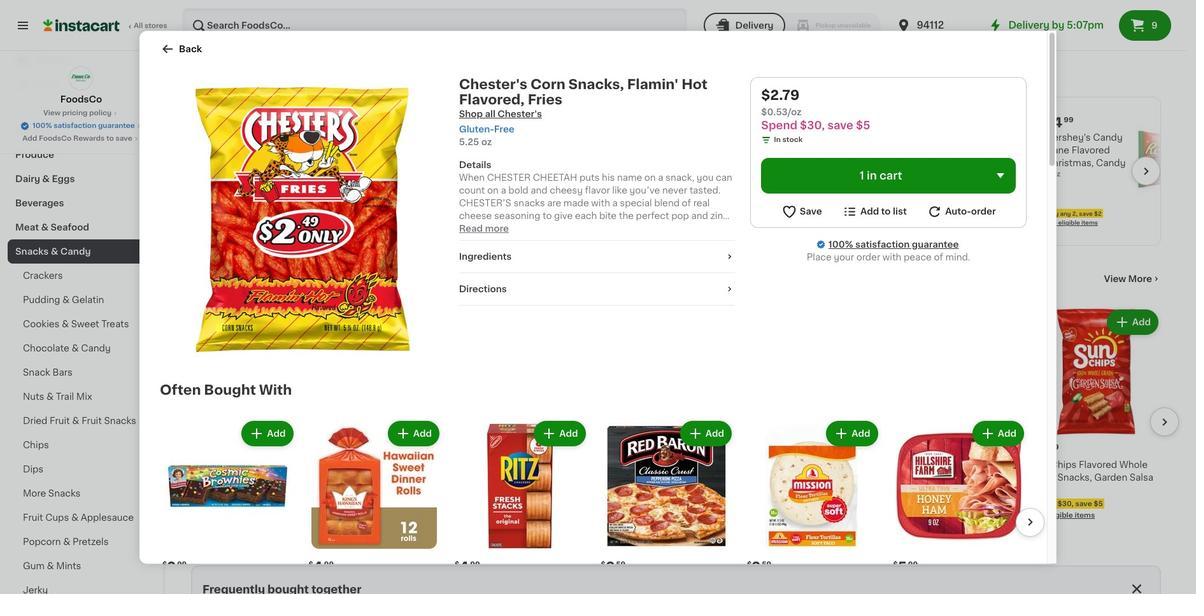 Task type: vqa. For each thing, say whether or not it's contained in the screenshot.
Bath & Body link
no



Task type: locate. For each thing, give the bounding box(es) containing it.
9
[[1152, 21, 1158, 30], [861, 171, 866, 178], [1046, 171, 1051, 178]]

delivery by 5:07pm link
[[988, 18, 1104, 33]]

on up you've
[[645, 173, 656, 182]]

see
[[677, 220, 688, 225], [861, 220, 873, 225], [1046, 220, 1057, 225], [331, 512, 345, 519], [891, 512, 905, 519], [1032, 512, 1045, 519], [611, 527, 625, 534], [751, 527, 765, 534], [471, 540, 485, 547]]

8.5
[[471, 498, 483, 505]]

1 vertical spatial more
[[23, 489, 46, 498]]

gluten-free for 5
[[473, 429, 516, 436]]

2 horizontal spatial a
[[658, 173, 664, 182]]

ritz up box
[[751, 460, 769, 469]]

all left stores
[[134, 22, 143, 29]]

free for 2
[[360, 429, 376, 436]]

3 $2 from the left
[[1095, 211, 1102, 217]]

1 vertical spatial holiday
[[525, 147, 570, 157]]

see for cheetos crunchy cheese flavored snacks, flamin' hot flavored
[[471, 540, 485, 547]]

place your order with peace of mind.
[[807, 252, 971, 261]]

0 horizontal spatial 5.25
[[331, 485, 347, 492]]

0 horizontal spatial 100%
[[33, 122, 52, 129]]

eligible for sun chips flavored whole grain snacks, garden salsa
[[1047, 512, 1073, 519]]

stock up spend $20, save $5 on the left
[[234, 498, 254, 505]]

free up the 'cheetos'
[[500, 429, 516, 436]]

0 horizontal spatial fries
[[427, 473, 449, 482]]

1 horizontal spatial christmas,
[[861, 171, 909, 180]]

in inside field
[[867, 170, 877, 180]]

$ 6 59
[[601, 560, 626, 574]]

1 vertical spatial chester's
[[331, 460, 374, 469]]

1 buy from the left
[[678, 211, 689, 217]]

stock inside ritz original flavor crackers, 1 box 14 oz many in stock
[[794, 498, 814, 505]]

peace
[[904, 252, 932, 261]]

many down "1.48" at the left
[[204, 498, 224, 505]]

2 $20, from the left
[[638, 516, 654, 523]]

2 vertical spatial 1
[[751, 473, 755, 482]]

made
[[564, 198, 589, 207]]

0 vertical spatial 100% satisfaction guarantee
[[33, 122, 135, 129]]

0 vertical spatial all
[[134, 22, 143, 29]]

spend $30, save $5 see eligible items down 8.5
[[471, 529, 543, 547]]

1 buy any 2, save $2 see eligible items from the left
[[677, 211, 732, 225]]

$30, for cheetos crunchy cheese flavored snacks, flamin' hot flavored
[[498, 529, 514, 536]]

snacks down meat
[[15, 247, 49, 256]]

meat & seafood link
[[8, 215, 155, 240]]

9 inside button
[[1152, 21, 1158, 30]]

3 buy from the left
[[1047, 211, 1059, 217]]

1 spend $20, save $5 see eligible items from the left
[[611, 516, 683, 534]]

in for ritz fresh stacks original crackers
[[226, 498, 232, 505]]

100% inside button
[[33, 122, 52, 129]]

& for nuts & trail mix link in the left of the page
[[46, 392, 54, 401]]

$30, down chester's corn snacks, flamin' hot flavored, fries 5.25 oz
[[358, 501, 374, 508]]

pricing
[[62, 110, 88, 117]]

spend down 16
[[613, 516, 636, 523]]

$5 down the ritz fresh stacks original crackers 8 x 1.48 oz at the left bottom of page
[[253, 516, 263, 523]]

1 horizontal spatial view
[[465, 187, 482, 194]]

0 vertical spatial 100%
[[33, 122, 52, 129]]

fries inside chester's corn snacks, flamin' hot flavored, fries 5.25 oz
[[427, 473, 449, 482]]

chester's down $ 2 79 in the left bottom of the page
[[331, 460, 374, 469]]

chester's up all at the left top of page
[[459, 77, 527, 90]]

produce link
[[8, 143, 155, 167]]

crackers down premium
[[611, 473, 651, 482]]

oz inside the chester's corn snacks, flamin' hot flavored, fries shop all chester's gluten-free 5.25 oz
[[481, 137, 492, 146]]

items for premium original saltine crackers
[[655, 527, 675, 534]]

oz down cane
[[1053, 171, 1061, 178]]

any for 4
[[876, 211, 887, 217]]

hot inside the chester's corn snacks, flamin' hot flavored, fries shop all chester's gluten-free 5.25 oz
[[682, 77, 708, 90]]

hershey's milk chocolate christmas, candy 10.1 oz
[[677, 133, 757, 178]]

2 2, from the left
[[888, 211, 893, 217]]

0 horizontal spatial holiday
[[15, 126, 51, 135]]

3 any from the left
[[1060, 211, 1071, 217]]

chester's inside the chester's corn snacks, flamin' hot flavored, fries shop all chester's gluten-free 5.25 oz
[[459, 77, 527, 90]]

0 horizontal spatial 59
[[616, 561, 626, 568]]

1 horizontal spatial flavored,
[[459, 92, 525, 106]]

100% up 'produce'
[[33, 122, 52, 129]]

5 for cheetos crunchy cheese flavored snacks, flamin' hot flavored
[[478, 443, 487, 457]]

$2 inside product group
[[725, 211, 732, 217]]

ritz fresh stacks original crackers 8 x 1.48 oz
[[191, 460, 305, 492]]

oz down rings
[[898, 485, 906, 492]]

3 buy any 2, save $2 see eligible items from the left
[[1046, 211, 1102, 225]]

pudding & gelatin
[[23, 296, 104, 305]]

to
[[106, 135, 114, 142], [881, 207, 891, 216], [543, 211, 552, 220]]

0 horizontal spatial to
[[106, 135, 114, 142]]

& for the pudding & gelatin link
[[62, 296, 70, 305]]

1 horizontal spatial 2
[[338, 443, 347, 457]]

many inside ritz original flavor crackers, 1 box 14 oz many in stock
[[764, 498, 784, 505]]

pudding
[[23, 296, 60, 305]]

1 horizontal spatial 5.25
[[459, 137, 479, 146]]

fries
[[528, 92, 563, 106], [427, 473, 449, 482]]

oz right the '14'
[[761, 485, 769, 492]]

0 horizontal spatial gluten-free
[[332, 429, 376, 436]]

with inside 'details when chester cheetah puts his name on a snack, you can count on a bold and cheesy flavor like you've never tasted. chester's snacks are made with a special blend of real cheese seasoning to give each bite the perfect pop and zing. read more'
[[591, 198, 610, 207]]

$30, down sun chips flavored whole grain snacks, garden salsa
[[1058, 501, 1074, 508]]

a up never
[[658, 173, 664, 182]]

2, up the 100% satisfaction guarantee link
[[888, 211, 893, 217]]

hot for chester's corn snacks, flamin' hot flavored, fries shop all chester's gluten-free 5.25 oz
[[682, 77, 708, 90]]

2 horizontal spatial original
[[771, 460, 806, 469]]

fruit down "nuts & trail mix"
[[50, 417, 70, 426]]

1 vertical spatial 1
[[402, 318, 406, 327]]

None search field
[[182, 8, 687, 43]]

1 vertical spatial 100%
[[829, 240, 853, 248]]

the
[[619, 211, 634, 220]]

$5 down cheetos crunchy cheese flavored snacks, flamin' hot flavored 8.5 oz
[[534, 529, 543, 536]]

3 original from the left
[[771, 460, 806, 469]]

1 vertical spatial 100% satisfaction guarantee
[[829, 240, 959, 248]]

1 vertical spatial 6
[[606, 560, 615, 574]]

$ inside $ 4 hershey's sugar cookie flavored white creme christmas, candy
[[864, 117, 869, 124]]

2 59 from the left
[[762, 561, 772, 568]]

0 vertical spatial more
[[1129, 274, 1152, 283]]

item carousel region
[[191, 302, 1179, 555], [142, 413, 1045, 594]]

a down 'like'
[[613, 198, 618, 207]]

crackers inside the ritz fresh stacks original crackers 8 x 1.48 oz
[[191, 473, 231, 482]]

59 for 3
[[762, 561, 772, 568]]

zing.
[[711, 211, 731, 220]]

$4.99 element
[[677, 115, 762, 131], [191, 442, 321, 458]]

gluten-free up 79
[[332, 429, 376, 436]]

original up box
[[771, 460, 806, 469]]

christmas, down white
[[861, 171, 909, 180]]

snack
[[23, 368, 50, 377]]

many for premium original saltine crackers
[[624, 498, 644, 505]]

cookies
[[23, 320, 60, 329]]

1 horizontal spatial a
[[613, 198, 618, 207]]

guarantee inside button
[[98, 122, 135, 129]]

1 vertical spatial satisfaction
[[856, 240, 910, 248]]

99 inside 4 99
[[1050, 444, 1059, 451]]

hershey's inside hershey's milk chocolate christmas, candy 10.1 oz
[[677, 133, 722, 142]]

2 horizontal spatial many in stock
[[624, 498, 674, 505]]

buy for candy
[[1047, 211, 1059, 217]]

bold
[[509, 185, 529, 194]]

and down "real"
[[692, 211, 708, 220]]

ritz
[[191, 460, 208, 469], [751, 460, 769, 469]]

chocolate up snack bars
[[23, 344, 69, 353]]

1 59 from the left
[[616, 561, 626, 568]]

1 horizontal spatial 100% satisfaction guarantee
[[829, 240, 959, 248]]

spend $20, save $5 see eligible items down the '14'
[[751, 516, 823, 534]]

shop
[[459, 109, 483, 118]]

buy inside product group
[[678, 211, 689, 217]]

on up chester's
[[487, 185, 499, 194]]

1 left ct
[[402, 318, 406, 327]]

1 vertical spatial all
[[484, 187, 493, 194]]

$ 5 99 for funyuns onion flavored rings
[[894, 443, 919, 457]]

details when chester cheetah puts his name on a snack, you can count on a bold and cheesy flavor like you've never tasted. chester's snacks are made with a special blend of real cheese seasoning to give each bite the perfect pop and zing. read more
[[459, 160, 732, 233]]

100% satisfaction guarantee inside "100% satisfaction guarantee" button
[[33, 122, 135, 129]]

original left saltine
[[654, 460, 688, 469]]

items for funyuns onion flavored rings
[[935, 512, 955, 519]]

flavored, inside chester's corn snacks, flamin' hot flavored, fries 5.25 oz
[[384, 473, 425, 482]]

0 horizontal spatial original
[[270, 460, 305, 469]]

view for view all
[[465, 187, 482, 194]]

dips link
[[8, 457, 155, 482]]

satisfaction up "place your order with peace of mind."
[[856, 240, 910, 248]]

and up the snacks
[[531, 185, 548, 194]]

5.25 inside the chester's corn snacks, flamin' hot flavored, fries shop all chester's gluten-free 5.25 oz
[[459, 137, 479, 146]]

candy
[[287, 67, 351, 85], [1093, 133, 1123, 142], [727, 159, 757, 167], [1096, 159, 1126, 167], [912, 171, 941, 180], [60, 247, 91, 256], [81, 344, 111, 353]]

see for chester's corn snacks, flamin' hot flavored, fries
[[331, 512, 345, 519]]

spend for chester's corn snacks, flamin' hot flavored, fries
[[332, 501, 356, 508]]

oz down $ 2 79 in the left bottom of the page
[[349, 485, 357, 492]]

guarantee down policy
[[98, 122, 135, 129]]

any down "real"
[[691, 211, 702, 217]]

0 horizontal spatial $2
[[725, 211, 732, 217]]

see for sun chips flavored whole grain snacks, garden salsa
[[1032, 512, 1045, 519]]

flamin' for chester's corn snacks, flamin' hot flavored, fries shop all chester's gluten-free 5.25 oz
[[627, 77, 679, 90]]

2 vertical spatial view
[[1104, 274, 1126, 283]]

items for ritz original flavor crackers, 1 box
[[795, 527, 815, 534]]

5.25 down $ 2 79 in the left bottom of the page
[[331, 485, 347, 492]]

2 horizontal spatial flamin'
[[627, 77, 679, 90]]

100% satisfaction guarantee down view pricing policy link
[[33, 122, 135, 129]]

100% up your
[[829, 240, 853, 248]]

1 horizontal spatial crackers
[[191, 473, 231, 482]]

oz right 8.5
[[485, 498, 493, 505]]

$20, inside the spend $20, save $5 button
[[217, 516, 233, 523]]

1 horizontal spatial original
[[654, 460, 688, 469]]

3 $20, from the left
[[778, 516, 794, 523]]

hershey's left milk
[[677, 133, 722, 142]]

auto-order
[[946, 207, 996, 216]]

crackers up "1.48" at the left
[[191, 473, 231, 482]]

$30, for sun chips flavored whole grain snacks, garden salsa
[[1058, 501, 1074, 508]]

3 for $ 3 59
[[752, 560, 761, 574]]

2 horizontal spatial buy any 2, save $2 see eligible items
[[1046, 211, 1102, 225]]

2 horizontal spatial to
[[881, 207, 891, 216]]

any left list
[[876, 211, 887, 217]]

gum
[[23, 562, 45, 571]]

2,
[[703, 211, 709, 217], [888, 211, 893, 217], [1073, 211, 1078, 217]]

2 $2 from the left
[[910, 211, 917, 217]]

flavored down the sugar
[[895, 146, 934, 155]]

flavored inside $ 4 hershey's sugar cookie flavored white creme christmas, candy
[[895, 146, 934, 155]]

ritz inside ritz original flavor crackers, 1 box 14 oz many in stock
[[751, 460, 769, 469]]

0 horizontal spatial any
[[691, 211, 702, 217]]

fruit cups & applesauce
[[23, 513, 134, 522]]

flamin' inside the chester's corn snacks, flamin' hot flavored, fries shop all chester's gluten-free 5.25 oz
[[627, 77, 679, 90]]

dried
[[23, 417, 47, 426]]

$ 3 99
[[614, 443, 638, 457]]

$ inside $ 2 79
[[334, 444, 338, 451]]

stock inside product group
[[234, 498, 254, 505]]

2 horizontal spatial 9
[[1152, 21, 1158, 30]]

2, down "real"
[[703, 211, 709, 217]]

0 vertical spatial view
[[43, 110, 61, 117]]

1 vertical spatial 3
[[752, 560, 761, 574]]

meat & seafood
[[15, 223, 89, 232]]

of left mind.
[[934, 252, 944, 261]]

$30,
[[800, 120, 825, 130], [358, 501, 374, 508], [918, 501, 934, 508], [1058, 501, 1074, 508], [498, 529, 514, 536]]

creme
[[890, 159, 920, 167]]

$5 for cheetos crunchy cheese flavored snacks, flamin' hot flavored
[[534, 529, 543, 536]]

79
[[348, 444, 357, 451]]

3 2, from the left
[[1073, 211, 1078, 217]]

0 vertical spatial snacks & candy
[[191, 67, 351, 85]]

0 vertical spatial chocolate
[[677, 146, 723, 155]]

snacks
[[514, 198, 545, 207]]

2 buy from the left
[[863, 211, 874, 217]]

ritz inside the ritz fresh stacks original crackers 8 x 1.48 oz
[[191, 460, 208, 469]]

$5 down funyuns onion flavored rings 6 oz
[[954, 501, 963, 508]]

spend down "$0.53/oz"
[[762, 120, 798, 130]]

flavored, for chester's corn snacks, flamin' hot flavored, fries 5.25 oz
[[384, 473, 425, 482]]

0 vertical spatial on
[[645, 173, 656, 182]]

view more link
[[1104, 273, 1161, 285]]

corn inside chester's corn snacks, flamin' hot flavored, fries 5.25 oz
[[376, 460, 398, 469]]

flavored right cane
[[1072, 146, 1110, 155]]

2, for milk
[[703, 211, 709, 217]]

0 vertical spatial $4.99 element
[[677, 115, 762, 131]]

spend $30, save $5 see eligible items for sun chips flavored whole grain snacks, garden salsa
[[1032, 501, 1103, 519]]

0 horizontal spatial 2,
[[703, 211, 709, 217]]

1 $20, from the left
[[217, 516, 233, 523]]

view inside "link"
[[1104, 274, 1126, 283]]

buy any 2, save $2 see eligible items for milk
[[677, 211, 732, 225]]

christmas, down cane
[[1046, 159, 1094, 167]]

many down box
[[764, 498, 784, 505]]

read
[[459, 224, 483, 233]]

2 for $ 2 79
[[338, 443, 347, 457]]

5:07pm
[[1067, 20, 1104, 30]]

2 horizontal spatial 2,
[[1073, 211, 1078, 217]]

1 ritz from the left
[[191, 460, 208, 469]]

original inside ritz original flavor crackers, 1 box 14 oz many in stock
[[771, 460, 806, 469]]

oz right "1.48" at the left
[[220, 485, 228, 492]]

flavored
[[895, 146, 934, 155], [1072, 146, 1110, 155], [961, 460, 1000, 469], [1079, 460, 1118, 469], [471, 473, 510, 482], [471, 486, 510, 495]]

1 horizontal spatial holiday
[[525, 147, 570, 157]]

1 horizontal spatial 6
[[891, 485, 896, 492]]

eligible for funyuns onion flavored rings
[[907, 512, 933, 519]]

chester's corn snacks, flamin' hot flavored, fries 5.25 oz
[[331, 460, 449, 492]]

8
[[191, 485, 196, 492]]

beverages
[[15, 199, 64, 208]]

guarantee up peace
[[912, 240, 959, 248]]

1 any from the left
[[691, 211, 702, 217]]

hot inside cheetos crunchy cheese flavored snacks, flamin' hot flavored 8.5 oz
[[583, 473, 599, 482]]

holiday inside hershey's holiday spo nsored
[[525, 147, 570, 157]]

1 horizontal spatial chips
[[1051, 460, 1077, 469]]

product group containing 6
[[599, 418, 735, 594]]

1 for 1 ct
[[402, 318, 406, 327]]

satisfaction down pricing
[[54, 122, 96, 129]]

1 vertical spatial guarantee
[[912, 240, 959, 248]]

stores
[[145, 22, 167, 29]]

2 horizontal spatial $20,
[[778, 516, 794, 523]]

59 for 6
[[616, 561, 626, 568]]

0 vertical spatial chips
[[23, 441, 49, 450]]

remove chester's corn snacks, flamin' hot flavored, fries image
[[365, 315, 381, 330]]

1 gluten-free from the left
[[332, 429, 376, 436]]

5 for funyuns onion flavored rings
[[899, 443, 908, 457]]

saltine
[[691, 460, 721, 469]]

with down the 100% satisfaction guarantee link
[[883, 252, 902, 261]]

corn for chester's corn snacks, flamin' hot flavored, fries shop all chester's gluten-free 5.25 oz
[[531, 77, 566, 90]]

$ 4 99
[[1049, 116, 1074, 129], [754, 443, 779, 457], [309, 560, 334, 574], [455, 560, 480, 574]]

$ inside $ 3 99
[[614, 444, 619, 451]]

2 original from the left
[[654, 460, 688, 469]]

4 inside $ 4 hershey's sugar cookie flavored white creme christmas, candy
[[869, 116, 878, 129]]

many for cheetos crunchy cheese flavored snacks, flamin' hot flavored
[[484, 511, 504, 518]]

0 horizontal spatial 1
[[402, 318, 406, 327]]

spend $30, save $5 see eligible items down chester's corn snacks, flamin' hot flavored, fries 5.25 oz
[[331, 501, 403, 519]]

stacks
[[238, 460, 268, 469]]

hershey's up cane
[[1046, 133, 1091, 142]]

holiday up cheetah on the left top
[[525, 147, 570, 157]]

add foodsco rewards to save
[[22, 135, 132, 142]]

1 horizontal spatial gluten-free
[[473, 429, 516, 436]]

2 horizontal spatial hot
[[682, 77, 708, 90]]

0 vertical spatial order
[[971, 207, 996, 216]]

0 horizontal spatial with
[[591, 198, 610, 207]]

1 horizontal spatial spend $20, save $5 see eligible items
[[751, 516, 823, 534]]

$4.99 element up milk
[[677, 115, 762, 131]]

flavored down the 'cheetos'
[[471, 473, 510, 482]]

2 ritz from the left
[[751, 460, 769, 469]]

meat
[[15, 223, 39, 232]]

stock for premium original saltine crackers
[[654, 498, 674, 505]]

1 2, from the left
[[703, 211, 709, 217]]

1 $2 from the left
[[725, 211, 732, 217]]

$30, up in stock
[[800, 120, 825, 130]]

0 vertical spatial flavored,
[[459, 92, 525, 106]]

0 horizontal spatial view
[[43, 110, 61, 117]]

1 up the '14'
[[751, 473, 755, 482]]

1 vertical spatial chips
[[1051, 460, 1077, 469]]

0 vertical spatial satisfaction
[[54, 122, 96, 129]]

in inside product group
[[226, 498, 232, 505]]

view all
[[465, 187, 493, 194]]

gluten- down "shop"
[[459, 124, 494, 133]]

x
[[198, 485, 202, 492]]

$5 down ritz original flavor crackers, 1 box 14 oz many in stock
[[814, 516, 823, 523]]

spend $20, save $5 see eligible items for 3
[[611, 516, 683, 534]]

original inside the ritz fresh stacks original crackers 8 x 1.48 oz
[[270, 460, 305, 469]]

0 horizontal spatial 3
[[619, 443, 627, 457]]

0 horizontal spatial fruit
[[23, 513, 43, 522]]

to left list
[[881, 207, 891, 216]]

2, down hershey's candy cane flavored christmas, candy 9 oz
[[1073, 211, 1078, 217]]

to inside add foodsco rewards to save link
[[106, 135, 114, 142]]

1 horizontal spatial buy
[[863, 211, 874, 217]]

& for chocolate & candy link
[[72, 344, 79, 353]]

2 gluten-free from the left
[[473, 429, 516, 436]]

0 horizontal spatial $20,
[[217, 516, 233, 523]]

foodsco up 'produce'
[[39, 135, 72, 142]]

christmas, up you
[[677, 159, 725, 167]]

1 original from the left
[[270, 460, 305, 469]]

save inside the spend $20, save $5 button
[[235, 516, 252, 523]]

buy down the blend in the right of the page
[[678, 211, 689, 217]]

0 horizontal spatial satisfaction
[[54, 122, 96, 129]]

flavored up garden
[[1079, 460, 1118, 469]]

oz right 10.1
[[691, 171, 699, 178]]

1 horizontal spatial ritz
[[751, 460, 769, 469]]

2 spend $20, save $5 see eligible items from the left
[[751, 516, 823, 534]]

1 vertical spatial 5.25
[[331, 485, 347, 492]]

0 horizontal spatial hot
[[365, 473, 382, 482]]

original inside 'premium original saltine crackers 16 oz'
[[654, 460, 688, 469]]

many in stock up spend $20, save $5 on the left
[[204, 498, 254, 505]]

flamin'
[[627, 77, 679, 90], [331, 473, 363, 482], [549, 473, 581, 482]]

many down premium
[[624, 498, 644, 505]]

0 vertical spatial 3
[[619, 443, 627, 457]]

of up the pop
[[682, 198, 691, 207]]

5
[[478, 443, 487, 457], [899, 443, 908, 457], [898, 560, 907, 574]]

$2
[[725, 211, 732, 217], [910, 211, 917, 217], [1095, 211, 1102, 217]]

cheesy
[[550, 185, 583, 194]]

stock for ritz fresh stacks original crackers
[[234, 498, 254, 505]]

cheetos
[[471, 460, 509, 469]]

seasoning
[[494, 211, 540, 220]]

any down hershey's candy cane flavored christmas, candy 9 oz
[[1060, 211, 1071, 217]]

chester
[[487, 173, 531, 182]]

& for the 'cookies & sweet treats' link
[[62, 320, 69, 329]]

more snacks link
[[8, 482, 155, 506]]

hershey's up the nsored at the top of the page
[[465, 147, 523, 157]]

0 horizontal spatial snacks & candy
[[15, 247, 91, 256]]

spend down chester's corn snacks, flamin' hot flavored, fries 5.25 oz
[[332, 501, 356, 508]]

hershey's inside hershey's holiday spo nsored
[[465, 147, 523, 157]]

directions
[[459, 284, 507, 293]]

many inside product group
[[204, 498, 224, 505]]

auto-order button
[[927, 203, 996, 219]]

gluten- up 79
[[332, 429, 360, 436]]

fruit down mix at the left of page
[[82, 417, 102, 426]]

items
[[712, 220, 729, 225], [897, 220, 914, 225], [1082, 220, 1098, 225], [375, 512, 395, 519], [935, 512, 955, 519], [1075, 512, 1095, 519], [655, 527, 675, 534], [795, 527, 815, 534], [515, 540, 535, 547]]

oz down white
[[868, 171, 876, 178]]

59 inside $ 6 59
[[616, 561, 626, 568]]

spend down the '14'
[[753, 516, 776, 523]]

0 horizontal spatial corn
[[376, 460, 398, 469]]

back
[[179, 44, 202, 53]]

spend for cheetos crunchy cheese flavored snacks, flamin' hot flavored
[[473, 529, 496, 536]]

items inside product group
[[712, 220, 729, 225]]

product group
[[582, 115, 762, 228], [767, 115, 947, 228], [952, 115, 1131, 228], [191, 307, 321, 536], [331, 307, 461, 521], [471, 307, 601, 549], [611, 307, 741, 536], [751, 307, 881, 536], [891, 307, 1021, 521], [1032, 307, 1161, 521], [160, 418, 296, 594], [306, 418, 442, 594], [452, 418, 588, 594], [599, 418, 735, 594], [745, 418, 881, 594], [891, 418, 1027, 594]]

snack bars
[[23, 368, 73, 377]]

spend down 8.5
[[473, 529, 496, 536]]

0 horizontal spatial 9
[[861, 171, 866, 178]]

1 horizontal spatial any
[[876, 211, 887, 217]]

spend $30, save $5 see eligible items
[[331, 501, 403, 519], [891, 501, 963, 519], [1032, 501, 1103, 519], [471, 529, 543, 547]]

0 horizontal spatial ritz
[[191, 460, 208, 469]]

on
[[645, 173, 656, 182], [487, 185, 499, 194]]

flavor
[[585, 185, 610, 194]]

1 vertical spatial view
[[465, 187, 482, 194]]

chips inside chips link
[[23, 441, 49, 450]]

$ 5 99
[[474, 443, 498, 457], [894, 443, 919, 457], [894, 560, 918, 574]]

whole
[[1120, 460, 1148, 469]]

$2 down hershey's candy cane flavored christmas, candy 9 oz
[[1095, 211, 1102, 217]]

fries inside the chester's corn snacks, flamin' hot flavored, fries shop all chester's gluten-free 5.25 oz
[[528, 92, 563, 106]]

fruit
[[50, 417, 70, 426], [82, 417, 102, 426], [23, 513, 43, 522]]

gluten- up the 'cheetos'
[[473, 429, 500, 436]]

0 horizontal spatial spend $20, save $5 see eligible items
[[611, 516, 683, 534]]

$20, down "1.48" at the left
[[217, 516, 233, 523]]

gluten-free for 2
[[332, 429, 376, 436]]

free down all at the left top of page
[[494, 124, 515, 133]]

christmas, inside $ 4 hershey's sugar cookie flavored white creme christmas, candy
[[861, 171, 909, 180]]

2 horizontal spatial $2
[[1095, 211, 1102, 217]]

dairy & eggs
[[15, 175, 75, 183]]

0 horizontal spatial and
[[531, 185, 548, 194]]

many in stock for 5
[[484, 511, 534, 518]]

snacks down back
[[191, 67, 262, 85]]

many for ritz fresh stacks original crackers
[[204, 498, 224, 505]]

ritz left the fresh at the bottom left of the page
[[191, 460, 208, 469]]

1 horizontal spatial many in stock
[[484, 511, 534, 518]]

1 horizontal spatial 9
[[1046, 171, 1051, 178]]

$20, for 4
[[778, 516, 794, 523]]

1 horizontal spatial to
[[543, 211, 552, 220]]

1 vertical spatial foodsco
[[39, 135, 72, 142]]

chester's inside chester's corn snacks, flamin' hot flavored, fries 5.25 oz
[[331, 460, 374, 469]]

chester's
[[498, 109, 542, 118]]

delivery inside button
[[736, 21, 774, 30]]

$2 down can
[[725, 211, 732, 217]]

spend for ritz original flavor crackers, 1 box
[[753, 516, 776, 523]]

eligible
[[689, 220, 711, 225], [874, 220, 896, 225], [1059, 220, 1080, 225], [347, 512, 373, 519], [907, 512, 933, 519], [1047, 512, 1073, 519], [627, 527, 653, 534], [767, 527, 793, 534], [487, 540, 513, 547]]

snacks
[[191, 67, 262, 85], [15, 247, 49, 256], [104, 417, 136, 426], [48, 489, 81, 498]]

chester's for chester's corn snacks, flamin' hot flavored, fries 5.25 oz
[[331, 460, 374, 469]]

spend $30, save $5 see eligible items down funyuns onion flavored rings 6 oz
[[891, 501, 963, 519]]

2 buy any 2, save $2 see eligible items from the left
[[861, 211, 917, 225]]

1 for 1 in cart
[[860, 170, 864, 180]]

spend down grain
[[1033, 501, 1056, 508]]

1 vertical spatial chocolate
[[23, 344, 69, 353]]

popcorn & pretzels link
[[8, 530, 155, 554]]

0 horizontal spatial delivery
[[736, 21, 774, 30]]

0 vertical spatial 5.25
[[459, 137, 479, 146]]

& for snacks & candy link
[[51, 247, 58, 256]]

view for view pricing policy
[[43, 110, 61, 117]]

2, inside product group
[[703, 211, 709, 217]]

gluten-free up the 'cheetos'
[[473, 429, 516, 436]]

spend for funyuns onion flavored rings
[[893, 501, 916, 508]]

tasted.
[[690, 185, 721, 194]]

foodsco inside add foodsco rewards to save link
[[39, 135, 72, 142]]

chester's
[[459, 198, 512, 207]]

0 horizontal spatial 100% satisfaction guarantee
[[33, 122, 135, 129]]

flamin' inside chester's corn snacks, flamin' hot flavored, fries 5.25 oz
[[331, 473, 363, 482]]

many in stock down 'premium original saltine crackers 16 oz'
[[624, 498, 674, 505]]

99 inside the $ 2 99
[[177, 561, 187, 568]]

$5 for sun chips flavored whole grain snacks, garden salsa
[[1094, 501, 1103, 508]]

all
[[134, 22, 143, 29], [484, 187, 493, 194]]

$30, down funyuns onion flavored rings 6 oz
[[918, 501, 934, 508]]

spend $20, save $5 see eligible items for 4
[[751, 516, 823, 534]]

lists link
[[8, 73, 155, 98]]

9 for 9
[[1152, 21, 1158, 30]]

christmas, inside hershey's milk chocolate christmas, candy 10.1 oz
[[677, 159, 725, 167]]

0 horizontal spatial christmas,
[[677, 159, 725, 167]]

name
[[617, 173, 642, 182]]

in for premium original saltine crackers
[[646, 498, 652, 505]]

2 any from the left
[[876, 211, 887, 217]]

oz inside ritz original flavor crackers, 1 box 14 oz many in stock
[[761, 485, 769, 492]]

you
[[697, 173, 714, 182]]

1 horizontal spatial 1
[[751, 473, 755, 482]]

5.25 up details
[[459, 137, 479, 146]]

often bought with
[[160, 383, 292, 396]]

chocolate up you
[[677, 146, 723, 155]]

0 horizontal spatial flavored,
[[384, 473, 425, 482]]

trail
[[56, 392, 74, 401]]

corn for chester's corn snacks, flamin' hot flavored, fries 5.25 oz
[[376, 460, 398, 469]]

1 inside field
[[860, 170, 864, 180]]

1 horizontal spatial on
[[645, 173, 656, 182]]

corn inside the chester's corn snacks, flamin' hot flavored, fries shop all chester's gluten-free 5.25 oz
[[531, 77, 566, 90]]

candy inside hershey's milk chocolate christmas, candy 10.1 oz
[[727, 159, 757, 167]]



Task type: describe. For each thing, give the bounding box(es) containing it.
$ inside $ 3 59
[[747, 561, 752, 568]]

are
[[547, 198, 561, 207]]

oz inside chester's corn snacks, flamin' hot flavored, fries 5.25 oz
[[349, 485, 357, 492]]

cheetos crunchy cheese flavored snacks, flamin' hot flavored 8.5 oz
[[471, 460, 599, 505]]

chester's corn snacks, flamin' hot flavored, fries shop all chester's gluten-free 5.25 oz
[[459, 77, 708, 146]]

crunchy
[[512, 460, 550, 469]]

1 vertical spatial snacks & candy
[[15, 247, 91, 256]]

snacks, inside chester's corn snacks, flamin' hot flavored, fries 5.25 oz
[[401, 460, 435, 469]]

cookies & sweet treats
[[23, 320, 129, 329]]

94112 button
[[897, 8, 973, 43]]

$2 for 4
[[910, 211, 917, 217]]

& for meat & seafood link at the left of the page
[[41, 223, 48, 232]]

candy inside $ 4 hershey's sugar cookie flavored white creme christmas, candy
[[912, 171, 941, 180]]

mix
[[76, 392, 92, 401]]

foodsco link
[[60, 66, 102, 106]]

hershey's inside $ 4 hershey's sugar cookie flavored white creme christmas, candy
[[861, 133, 906, 142]]

spend $30, save $5 see eligible items for funyuns onion flavored rings
[[891, 501, 963, 519]]

1 vertical spatial of
[[934, 252, 944, 261]]

pretzels
[[73, 538, 109, 547]]

back button
[[160, 41, 202, 56]]

save button
[[781, 203, 822, 219]]

sun
[[1032, 460, 1049, 469]]

spend inside $2.79 $0.53/oz spend $30, save $5
[[762, 120, 798, 130]]

often
[[160, 383, 201, 396]]

1 inside ritz original flavor crackers, 1 box 14 oz many in stock
[[751, 473, 755, 482]]

0 horizontal spatial all
[[134, 22, 143, 29]]

list
[[893, 207, 907, 216]]

snacks, inside cheetos crunchy cheese flavored snacks, flamin' hot flavored 8.5 oz
[[512, 473, 546, 482]]

see inside product group
[[677, 220, 688, 225]]

of inside 'details when chester cheetah puts his name on a snack, you can count on a bold and cheesy flavor like you've never tasted. chester's snacks are made with a special blend of real cheese seasoning to give each bite the perfect pop and zing. read more'
[[682, 198, 691, 207]]

crackers inside 'premium original saltine crackers 16 oz'
[[611, 473, 651, 482]]

you've
[[630, 185, 660, 194]]

hershey's for candy
[[1046, 133, 1091, 142]]

eligible for cheetos crunchy cheese flavored snacks, flamin' hot flavored
[[487, 540, 513, 547]]

add to list button
[[842, 203, 907, 219]]

hershey's image
[[465, 115, 488, 138]]

flavored up 8.5
[[471, 486, 510, 495]]

product group containing hershey's milk chocolate christmas, candy
[[582, 115, 762, 228]]

spend $30, save $5 see eligible items for cheetos crunchy cheese flavored snacks, flamin' hot flavored
[[471, 529, 543, 547]]

1 horizontal spatial fruit
[[50, 417, 70, 426]]

original for 4
[[771, 460, 806, 469]]

chester's corn snacks, flamin' hot flavored, fries image
[[170, 87, 435, 352]]

cookies & sweet treats link
[[8, 312, 155, 336]]

funyuns onion flavored rings 6 oz
[[891, 460, 1000, 492]]

funyuns
[[891, 460, 930, 469]]

0 vertical spatial foodsco
[[60, 95, 102, 104]]

$5 inside button
[[253, 516, 263, 523]]

see for funyuns onion flavored rings
[[891, 512, 905, 519]]

original for 3
[[654, 460, 688, 469]]

in inside ritz original flavor crackers, 1 box 14 oz many in stock
[[786, 498, 793, 505]]

to inside 'details when chester cheetah puts his name on a snack, you can count on a bold and cheesy flavor like you've never tasted. chester's snacks are made with a special blend of real cheese seasoning to give each bite the perfect pop and zing. read more'
[[543, 211, 552, 220]]

buy for milk
[[678, 211, 689, 217]]

2 horizontal spatial fruit
[[82, 417, 102, 426]]

snacks up chips link
[[104, 417, 136, 426]]

spend for premium original saltine crackers
[[613, 516, 636, 523]]

$5 for premium original saltine crackers
[[674, 516, 683, 523]]

5.25 inside chester's corn snacks, flamin' hot flavored, fries 5.25 oz
[[331, 485, 347, 492]]

& for dairy & eggs link
[[42, 175, 50, 183]]

snacks, inside sun chips flavored whole grain snacks, garden salsa
[[1058, 473, 1092, 482]]

2 vertical spatial a
[[613, 198, 618, 207]]

stock for cheetos crunchy cheese flavored snacks, flamin' hot flavored
[[514, 511, 534, 518]]

flamin' for chester's corn snacks, flamin' hot flavored, fries 5.25 oz
[[331, 473, 363, 482]]

$5 for ritz original flavor crackers, 1 box
[[814, 516, 823, 523]]

9 button
[[1119, 10, 1172, 41]]

view more
[[1104, 274, 1152, 283]]

give
[[554, 211, 573, 220]]

hershey's for holiday
[[465, 147, 523, 157]]

stock right in
[[783, 136, 803, 143]]

applesauce
[[81, 513, 134, 522]]

fries for chester's corn snacks, flamin' hot flavored, fries shop all chester's gluten-free 5.25 oz
[[528, 92, 563, 106]]

add foodsco rewards to save link
[[22, 134, 140, 144]]

gluten- for 2
[[332, 429, 360, 436]]

1 horizontal spatial snacks & candy
[[191, 67, 351, 85]]

oz inside the ritz fresh stacks original crackers 8 x 1.48 oz
[[220, 485, 228, 492]]

$0.53/oz
[[762, 107, 802, 116]]

6 inside product group
[[606, 560, 615, 574]]

garden
[[1095, 473, 1128, 482]]

dairy
[[15, 175, 40, 183]]

1 horizontal spatial all
[[484, 187, 493, 194]]

any for milk
[[691, 211, 702, 217]]

1 horizontal spatial with
[[883, 252, 902, 261]]

view pricing policy
[[43, 110, 112, 117]]

eligible for chester's corn snacks, flamin' hot flavored, fries
[[347, 512, 373, 519]]

6 inside funyuns onion flavored rings 6 oz
[[891, 485, 896, 492]]

bought
[[204, 383, 256, 396]]

flavored inside hershey's candy cane flavored christmas, candy 9 oz
[[1072, 146, 1110, 155]]

in stock
[[774, 136, 803, 143]]

premium original saltine crackers 16 oz
[[611, 460, 721, 492]]

foodsco logo image
[[69, 66, 93, 90]]

all stores link
[[43, 8, 168, 43]]

free inside the chester's corn snacks, flamin' hot flavored, fries shop all chester's gluten-free 5.25 oz
[[494, 124, 515, 133]]

1 horizontal spatial 100%
[[829, 240, 853, 248]]

ingredients
[[459, 252, 512, 261]]

spend for sun chips flavored whole grain snacks, garden salsa
[[1033, 501, 1056, 508]]

pudding & gelatin link
[[8, 288, 155, 312]]

99 inside $ 3 99
[[629, 444, 638, 451]]

more snacks
[[23, 489, 81, 498]]

9 inside hershey's candy cane flavored christmas, candy 9 oz
[[1046, 171, 1051, 178]]

premium
[[611, 460, 651, 469]]

instacart logo image
[[43, 18, 120, 33]]

$5 for chester's corn snacks, flamin' hot flavored, fries
[[394, 501, 403, 508]]

ritz original flavor crackers, 1 box 14 oz many in stock
[[751, 460, 879, 505]]

chocolate & candy
[[23, 344, 111, 353]]

spend $20, save $5 button
[[191, 514, 321, 536]]

eligible for premium original saltine crackers
[[627, 527, 653, 534]]

free for 5
[[500, 429, 516, 436]]

cheese
[[459, 211, 492, 220]]

recipes link
[[8, 47, 155, 73]]

oz inside hershey's candy cane flavored christmas, candy 9 oz
[[1053, 171, 1061, 178]]

0 horizontal spatial a
[[501, 185, 506, 194]]

in for cheetos crunchy cheese flavored snacks, flamin' hot flavored
[[506, 511, 512, 518]]

order inside button
[[971, 207, 996, 216]]

snacks up cups
[[48, 489, 81, 498]]

flavored inside sun chips flavored whole grain snacks, garden salsa
[[1079, 460, 1118, 469]]

flamin' inside cheetos crunchy cheese flavored snacks, flamin' hot flavored 8.5 oz
[[549, 473, 581, 482]]

$ 5 99 for cheetos crunchy cheese flavored snacks, flamin' hot flavored
[[474, 443, 498, 457]]

1 vertical spatial on
[[487, 185, 499, 194]]

read more button
[[459, 222, 509, 234]]

save inside $2.79 $0.53/oz spend $30, save $5
[[828, 120, 854, 130]]

$2 for milk
[[725, 211, 732, 217]]

directions button
[[459, 282, 735, 295]]

hershey's holiday image
[[192, 97, 454, 245]]

to inside add to list button
[[881, 207, 891, 216]]

more inside "link"
[[1129, 274, 1152, 283]]

product group containing add
[[191, 307, 321, 536]]

2, for 4
[[888, 211, 893, 217]]

hershey's for milk
[[677, 133, 722, 142]]

hershey's holiday spo nsored
[[465, 147, 570, 169]]

add inside button
[[861, 207, 879, 216]]

spend inside button
[[192, 516, 216, 523]]

$ inside $ 6 59
[[601, 561, 606, 568]]

$4.99 element for ritz fresh stacks original crackers
[[191, 442, 321, 458]]

hot for chester's corn snacks, flamin' hot flavored, fries 5.25 oz
[[365, 473, 382, 482]]

recipes
[[36, 55, 73, 64]]

1 in cart field
[[762, 157, 1016, 193]]

0 horizontal spatial crackers
[[23, 271, 63, 280]]

satisfaction inside the 100% satisfaction guarantee link
[[856, 240, 910, 248]]

1 in cart
[[860, 170, 903, 180]]

count
[[459, 185, 485, 194]]

flavored inside funyuns onion flavored rings 6 oz
[[961, 460, 1000, 469]]

$2 for candy
[[1095, 211, 1102, 217]]

crackers link
[[8, 264, 155, 288]]

chips link
[[8, 433, 155, 457]]

chips inside sun chips flavored whole grain snacks, garden salsa
[[1051, 460, 1077, 469]]

buy for 4
[[863, 211, 874, 217]]

0 horizontal spatial order
[[857, 252, 881, 261]]

crackers,
[[837, 460, 879, 469]]

gum & mints link
[[8, 554, 155, 578]]

all stores
[[134, 22, 167, 29]]

details
[[459, 160, 491, 169]]

$30, for funyuns onion flavored rings
[[918, 501, 934, 508]]

white
[[861, 159, 887, 167]]

$30, for chester's corn snacks, flamin' hot flavored, fries
[[358, 501, 374, 508]]

oz inside funyuns onion flavored rings 6 oz
[[898, 485, 906, 492]]

see for premium original saltine crackers
[[611, 527, 625, 534]]

see for ritz original flavor crackers, 1 box
[[751, 527, 765, 534]]

satisfaction inside "100% satisfaction guarantee" button
[[54, 122, 96, 129]]

eligible for ritz original flavor crackers, 1 box
[[767, 527, 793, 534]]

many in stock for 3
[[624, 498, 674, 505]]

100% satisfaction guarantee link
[[829, 238, 959, 250]]

0 vertical spatial holiday
[[15, 126, 51, 135]]

now
[[249, 272, 280, 285]]

$2.79
[[762, 88, 800, 101]]

ritz for ritz fresh stacks original crackers
[[191, 460, 208, 469]]

chocolate inside hershey's milk chocolate christmas, candy 10.1 oz
[[677, 146, 723, 155]]

9 for 9 oz
[[861, 171, 866, 178]]

$5 for funyuns onion flavored rings
[[954, 501, 963, 508]]

2 for $ 2 99
[[167, 560, 176, 574]]

ritz for ritz original flavor crackers, 1 box
[[751, 460, 769, 469]]

snacks, inside the chester's corn snacks, flamin' hot flavored, fries shop all chester's gluten-free 5.25 oz
[[569, 77, 624, 90]]

$30, inside $2.79 $0.53/oz spend $30, save $5
[[800, 120, 825, 130]]

box
[[757, 473, 774, 482]]

puts
[[580, 173, 600, 182]]

1 vertical spatial and
[[692, 211, 708, 220]]

dried fruit & fruit snacks
[[23, 417, 136, 426]]

gum & mints
[[23, 562, 81, 571]]

view for view more
[[1104, 274, 1126, 283]]

10.1
[[677, 171, 689, 178]]

grain
[[1032, 473, 1056, 482]]

gluten- inside the chester's corn snacks, flamin' hot flavored, fries shop all chester's gluten-free 5.25 oz
[[459, 124, 494, 133]]

save inside add foodsco rewards to save link
[[116, 135, 132, 142]]

$20, for 3
[[638, 516, 654, 523]]

spend $30, save $5 see eligible items for chester's corn snacks, flamin' hot flavored, fries
[[331, 501, 403, 519]]

fries for chester's corn snacks, flamin' hot flavored, fries 5.25 oz
[[427, 473, 449, 482]]

oz inside cheetos crunchy cheese flavored snacks, flamin' hot flavored 8.5 oz
[[485, 498, 493, 505]]

blend
[[654, 198, 680, 207]]

sugar
[[909, 133, 935, 142]]

mind.
[[946, 252, 971, 261]]

nuts & trail mix
[[23, 392, 92, 401]]

on sale now
[[191, 272, 280, 285]]

buy any 2, save $2 see eligible items for candy
[[1046, 211, 1102, 225]]

gluten- for 5
[[473, 429, 500, 436]]

view pricing policy link
[[43, 108, 119, 118]]

0 vertical spatial a
[[658, 173, 664, 182]]

94112
[[917, 20, 944, 30]]

sale
[[215, 272, 246, 285]]

cart
[[880, 170, 903, 180]]

delivery for delivery
[[736, 21, 774, 30]]

flavored, for chester's corn snacks, flamin' hot flavored, fries shop all chester's gluten-free 5.25 oz
[[459, 92, 525, 106]]

buy any 2, save $2 see eligible items for 4
[[861, 211, 917, 225]]

$5 inside $2.79 $0.53/oz spend $30, save $5
[[856, 120, 871, 130]]

1.48
[[204, 485, 218, 492]]

with
[[259, 383, 292, 396]]

like
[[612, 185, 627, 194]]

policy
[[89, 110, 112, 117]]

milk
[[724, 133, 742, 142]]

cane
[[1046, 146, 1070, 155]]

0 vertical spatial and
[[531, 185, 548, 194]]

items for chester's corn snacks, flamin' hot flavored, fries
[[375, 512, 395, 519]]

fruit inside "link"
[[23, 513, 43, 522]]

oz inside hershey's milk chocolate christmas, candy 10.1 oz
[[691, 171, 699, 178]]

place
[[807, 252, 832, 261]]

$ inside the $ 2 99
[[162, 561, 167, 568]]

3 for $ 3 99
[[619, 443, 627, 457]]

& for gum & mints "link"
[[47, 562, 54, 571]]

chester's for chester's corn snacks, flamin' hot flavored, fries shop all chester's gluten-free 5.25 oz
[[459, 77, 527, 90]]

oz inside 'premium original saltine crackers 16 oz'
[[621, 485, 629, 492]]

$ 2 79
[[334, 443, 357, 457]]

christmas, inside hershey's candy cane flavored christmas, candy 9 oz
[[1046, 159, 1094, 167]]

many in stock inside product group
[[204, 498, 254, 505]]

service type group
[[704, 13, 881, 38]]

0 horizontal spatial more
[[23, 489, 46, 498]]

2, for candy
[[1073, 211, 1078, 217]]

delivery for delivery by 5:07pm
[[1009, 20, 1050, 30]]

cheetah
[[533, 173, 577, 182]]



